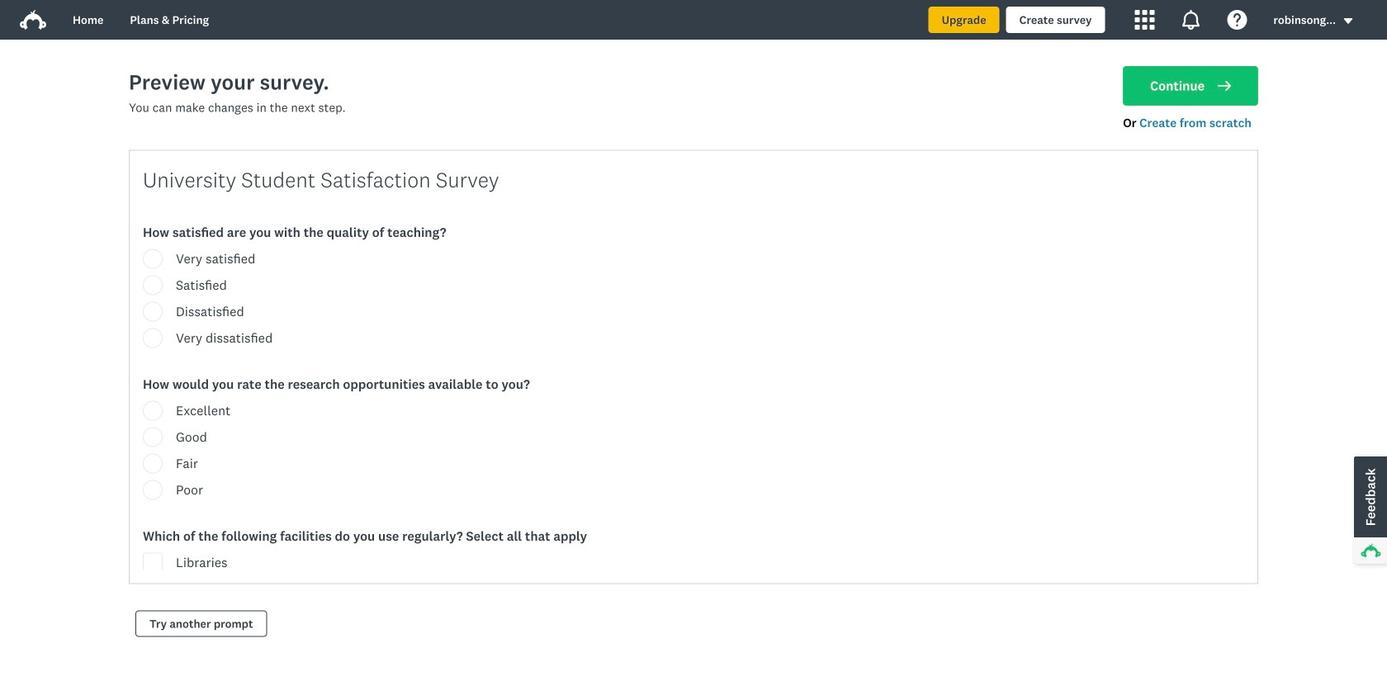 Task type: describe. For each thing, give the bounding box(es) containing it.
2 brand logo image from the top
[[20, 10, 46, 30]]

1 brand logo image from the top
[[20, 7, 46, 33]]



Task type: vqa. For each thing, say whether or not it's contained in the screenshot.
2nd the Brand logo from the bottom
yes



Task type: locate. For each thing, give the bounding box(es) containing it.
help icon image
[[1228, 10, 1248, 30]]

brand logo image
[[20, 7, 46, 33], [20, 10, 46, 30]]

notification center icon image
[[1182, 10, 1201, 30]]

dropdown arrow icon image
[[1343, 15, 1355, 27], [1345, 18, 1353, 24]]

products icon image
[[1135, 10, 1155, 30], [1135, 10, 1155, 30]]



